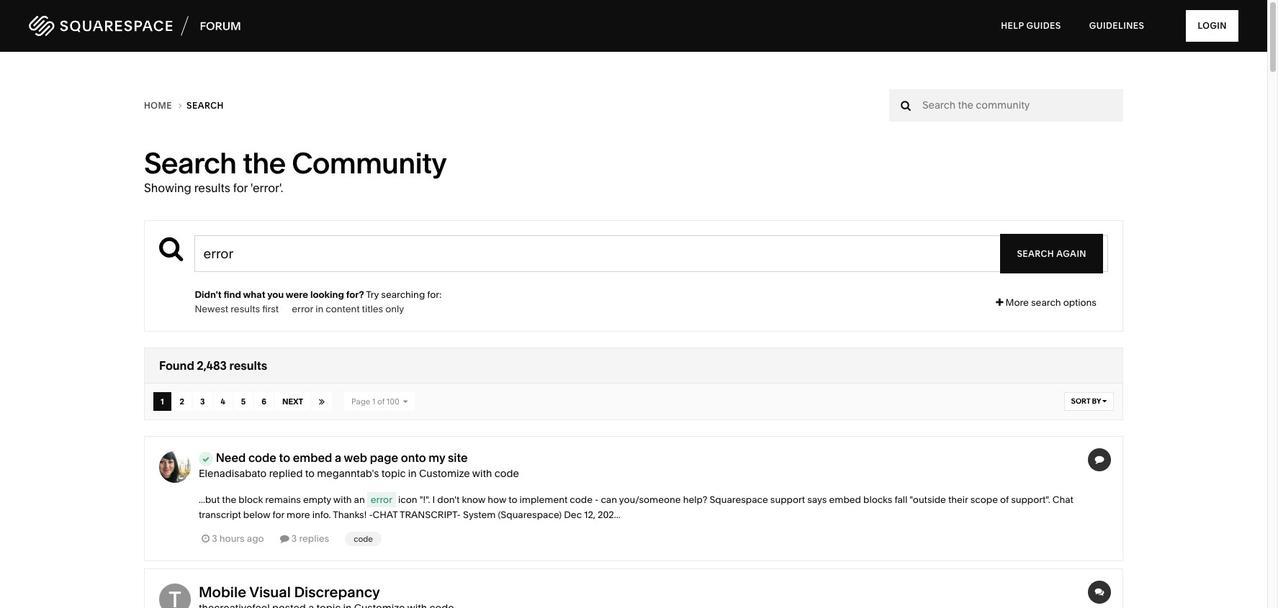 Task type: locate. For each thing, give the bounding box(es) containing it.
by
[[1092, 397, 1101, 406]]

1 horizontal spatial 1
[[372, 397, 376, 407]]

support".
[[1011, 494, 1051, 506]]

search right angle right icon
[[187, 100, 224, 111]]

1 horizontal spatial in
[[408, 467, 417, 480]]

of
[[377, 397, 385, 407], [1000, 494, 1009, 506]]

0 horizontal spatial of
[[377, 397, 385, 407]]

0 horizontal spatial the
[[222, 494, 236, 506]]

for?
[[346, 289, 364, 300]]

0 horizontal spatial for
[[233, 181, 248, 195]]

3 for 3 replies
[[292, 533, 297, 544]]

ago
[[247, 533, 264, 544]]

3 left 'replies'
[[292, 533, 297, 544]]

in down the onto
[[408, 467, 417, 480]]

embed left a
[[293, 451, 332, 465]]

for down remains
[[273, 509, 284, 521]]

0 horizontal spatial -
[[369, 509, 373, 521]]

1 vertical spatial in
[[408, 467, 417, 480]]

0 horizontal spatial 1
[[161, 397, 164, 407]]

you
[[267, 289, 284, 300]]

caret down image
[[403, 398, 408, 406]]

1 horizontal spatial 3
[[212, 533, 217, 544]]

Search search field
[[923, 89, 1047, 122]]

code up how
[[495, 467, 519, 480]]

to for replied
[[305, 467, 315, 480]]

search again button
[[1001, 234, 1103, 274]]

3 left 4
[[200, 397, 205, 407]]

3 link
[[193, 393, 212, 411]]

0 vertical spatial -
[[595, 494, 599, 506]]

code up the "dec"
[[570, 494, 593, 506]]

error down were
[[292, 304, 313, 315]]

Search Term text field
[[195, 236, 1108, 272]]

know
[[462, 494, 486, 506]]

an
[[354, 494, 365, 506]]

1 vertical spatial with
[[333, 494, 352, 506]]

1 vertical spatial for
[[273, 509, 284, 521]]

the for search
[[243, 146, 286, 181]]

for
[[233, 181, 248, 195], [273, 509, 284, 521]]

search
[[187, 100, 224, 111], [144, 146, 237, 181], [1017, 248, 1055, 259]]

embed right says
[[829, 494, 861, 506]]

elenadisabato
[[199, 467, 267, 480]]

comments image
[[1095, 588, 1105, 597]]

- left can
[[595, 494, 599, 506]]

sort
[[1071, 397, 1091, 406]]

1 horizontal spatial the
[[243, 146, 286, 181]]

help?
[[683, 494, 707, 506]]

discrepancy
[[294, 584, 380, 601]]

1 horizontal spatial embed
[[829, 494, 861, 506]]

says
[[808, 494, 827, 506]]

2 link
[[173, 393, 192, 411]]

of left 100
[[377, 397, 385, 407]]

scope
[[971, 494, 998, 506]]

2 vertical spatial results
[[229, 359, 267, 373]]

search left again
[[1017, 248, 1055, 259]]

0 vertical spatial of
[[377, 397, 385, 407]]

the inside search the community showing results for 'error'.
[[243, 146, 286, 181]]

with up know
[[472, 467, 492, 480]]

search inside search the community showing results for 'error'.
[[144, 146, 237, 181]]

0 horizontal spatial embed
[[293, 451, 332, 465]]

1 horizontal spatial of
[[1000, 494, 1009, 506]]

0 vertical spatial comment image
[[1095, 455, 1105, 465]]

1 vertical spatial of
[[1000, 494, 1009, 506]]

found
[[159, 359, 194, 373]]

1 horizontal spatial error
[[371, 494, 393, 506]]

'error'.
[[251, 181, 283, 195]]

to up replied
[[279, 451, 290, 465]]

search
[[1031, 297, 1061, 308]]

content
[[326, 304, 360, 315]]

3 for 3
[[200, 397, 205, 407]]

3
[[200, 397, 205, 407], [212, 533, 217, 544], [292, 533, 297, 544]]

were
[[286, 289, 308, 300]]

code up replied
[[248, 451, 276, 465]]

1 left '2' link
[[161, 397, 164, 407]]

0 horizontal spatial comment image
[[280, 534, 289, 543]]

comment image
[[1095, 455, 1105, 465], [280, 534, 289, 543]]

system
[[463, 509, 496, 521]]

newest results first link
[[195, 304, 279, 315]]

blocks
[[864, 494, 893, 506]]

more
[[287, 509, 310, 521]]

found 2,483 results
[[159, 359, 267, 373]]

search down angle right icon
[[144, 146, 237, 181]]

0 horizontal spatial 3
[[200, 397, 205, 407]]

chat
[[373, 509, 398, 521]]

search inside button
[[1017, 248, 1055, 259]]

embed
[[293, 451, 332, 465], [829, 494, 861, 506]]

0 vertical spatial to
[[279, 451, 290, 465]]

search for the
[[144, 146, 237, 181]]

next
[[282, 397, 303, 407]]

1 inside 'link'
[[372, 397, 376, 407]]

0 vertical spatial the
[[243, 146, 286, 181]]

login
[[1198, 20, 1227, 31]]

1 vertical spatial comment image
[[280, 534, 289, 543]]

0 horizontal spatial in
[[316, 304, 324, 315]]

1 right page
[[372, 397, 376, 407]]

2 vertical spatial to
[[509, 494, 518, 506]]

3 inside 3 link
[[200, 397, 205, 407]]

newest results first
[[195, 304, 279, 315]]

6
[[262, 397, 266, 407]]

in down didn't find what you were looking for? try searching for:
[[316, 304, 324, 315]]

1 vertical spatial -
[[369, 509, 373, 521]]

1 vertical spatial to
[[305, 467, 315, 480]]

2 vertical spatial search
[[1017, 248, 1055, 259]]

...but the block remains empty with an error
[[199, 494, 393, 506]]

100
[[387, 397, 399, 407]]

"outside
[[910, 494, 946, 506]]

first
[[262, 304, 279, 315]]

to inside "need code to embed a web page onto my site" link
[[279, 451, 290, 465]]

the for ...but
[[222, 494, 236, 506]]

code inside icon "!". i don't know how to implement code - can you/someone help? squarespace support says embed blocks fall "outside their scope of support". chat transcript below for more info. thanks!      -chat transcript-      system (squarespace)       dec 12, 202...
[[570, 494, 593, 506]]

icon
[[398, 494, 417, 506]]

search the community showing results for 'error'.
[[144, 146, 447, 195]]

dec
[[564, 509, 582, 521]]

code down thanks!
[[354, 534, 373, 544]]

2 horizontal spatial 3
[[292, 533, 297, 544]]

1 vertical spatial the
[[222, 494, 236, 506]]

next link
[[275, 393, 310, 411]]

1 vertical spatial search
[[144, 146, 237, 181]]

comment image down "more"
[[280, 534, 289, 543]]

comment image down by
[[1095, 455, 1105, 465]]

guides
[[1027, 20, 1061, 31]]

results right showing
[[194, 181, 230, 195]]

to right replied
[[305, 467, 315, 480]]

help guides
[[1001, 20, 1061, 31]]

error
[[292, 304, 313, 315], [371, 494, 393, 506]]

their
[[949, 494, 968, 506]]

to right how
[[509, 494, 518, 506]]

results up 5 link
[[229, 359, 267, 373]]

0 vertical spatial results
[[194, 181, 230, 195]]

for left 'error'. at the top of the page
[[233, 181, 248, 195]]

3 hours ago
[[212, 533, 264, 544]]

the
[[243, 146, 286, 181], [222, 494, 236, 506]]

elenadisabato replied to meganntab 's topic in customize with code
[[199, 467, 519, 480]]

of inside icon "!". i don't know how to implement code - can you/someone help? squarespace support says embed blocks fall "outside their scope of support". chat transcript below for more info. thanks!      -chat transcript-      system (squarespace)       dec 12, 202...
[[1000, 494, 1009, 506]]

elenadisabato image
[[159, 452, 191, 483]]

fall
[[895, 494, 908, 506]]

2 horizontal spatial to
[[509, 494, 518, 506]]

page
[[370, 451, 398, 465]]

search link
[[187, 100, 224, 111]]

code
[[248, 451, 276, 465], [495, 467, 519, 480], [570, 494, 593, 506], [354, 534, 373, 544]]

0 vertical spatial in
[[316, 304, 324, 315]]

results down what
[[231, 304, 260, 315]]

check image
[[202, 456, 210, 463]]

web
[[344, 451, 367, 465]]

search image
[[901, 100, 911, 111]]

meganntab
[[317, 467, 372, 480]]

1 horizontal spatial for
[[273, 509, 284, 521]]

remains
[[265, 494, 301, 506]]

3 right clock o image
[[212, 533, 217, 544]]

error in content titles only
[[292, 304, 404, 315]]

comment image inside 3 replies link
[[280, 534, 289, 543]]

3 hours ago link
[[202, 533, 264, 544]]

2 1 from the left
[[372, 397, 376, 407]]

1 vertical spatial error
[[371, 494, 393, 506]]

results inside search the community showing results for 'error'.
[[194, 181, 230, 195]]

page
[[351, 397, 370, 407]]

1 horizontal spatial to
[[305, 467, 315, 480]]

0 horizontal spatial error
[[292, 304, 313, 315]]

site
[[448, 451, 468, 465]]

0 vertical spatial for
[[233, 181, 248, 195]]

again
[[1057, 248, 1087, 259]]

my
[[429, 451, 445, 465]]

1 horizontal spatial with
[[472, 467, 492, 480]]

error up chat
[[371, 494, 393, 506]]

- right thanks!
[[369, 509, 373, 521]]

0 horizontal spatial to
[[279, 451, 290, 465]]

didn't find what you were looking for? try searching for:
[[195, 289, 442, 300]]

of right scope at bottom right
[[1000, 494, 1009, 506]]

...but
[[199, 494, 220, 506]]

results
[[194, 181, 230, 195], [231, 304, 260, 315], [229, 359, 267, 373]]

with up thanks!
[[333, 494, 352, 506]]

1 vertical spatial embed
[[829, 494, 861, 506]]

0 vertical spatial search
[[187, 100, 224, 111]]

customize with code link
[[419, 467, 519, 480]]

's
[[372, 467, 379, 480]]

last page image
[[319, 397, 325, 407]]

page 1 of 100
[[351, 397, 403, 407]]



Task type: describe. For each thing, give the bounding box(es) containing it.
customize
[[419, 467, 470, 480]]

newest
[[195, 304, 228, 315]]

for inside search the community showing results for 'error'.
[[233, 181, 248, 195]]

page 1 of 100 link
[[344, 393, 415, 411]]

search again
[[1017, 248, 1087, 259]]

more
[[1006, 297, 1029, 308]]

a
[[335, 451, 341, 465]]

2,483
[[197, 359, 227, 373]]

embed inside icon "!". i don't know how to implement code - can you/someone help? squarespace support says embed blocks fall "outside their scope of support". chat transcript below for more info. thanks!      -chat transcript-      system (squarespace)       dec 12, 202...
[[829, 494, 861, 506]]

squarespace
[[710, 494, 768, 506]]

6 link
[[254, 393, 274, 411]]

community
[[292, 146, 447, 181]]

home link
[[144, 98, 187, 113]]

what
[[243, 289, 265, 300]]

more search options link
[[985, 291, 1108, 314]]

mobile visual discrepancy
[[199, 584, 380, 601]]

to inside icon "!". i don't know how to implement code - can you/someone help? squarespace support says embed blocks fall "outside their scope of support". chat transcript below for more info. thanks!      -chat transcript-      system (squarespace)       dec 12, 202...
[[509, 494, 518, 506]]

4
[[221, 397, 225, 407]]

caret down image
[[1103, 398, 1107, 405]]

only
[[385, 304, 404, 315]]

sort by link
[[1064, 393, 1114, 411]]

titles
[[362, 304, 383, 315]]

find
[[224, 289, 241, 300]]

didn't
[[195, 289, 222, 300]]

need
[[216, 451, 246, 465]]

implement
[[520, 494, 568, 506]]

0 vertical spatial with
[[472, 467, 492, 480]]

0 horizontal spatial with
[[333, 494, 352, 506]]

hours
[[220, 533, 245, 544]]

code link
[[345, 532, 382, 546]]

1 1 from the left
[[161, 397, 164, 407]]

options
[[1064, 297, 1097, 308]]

squarespace forum image
[[29, 13, 241, 39]]

search for again
[[1017, 248, 1055, 259]]

searching
[[381, 289, 425, 300]]

need code to embed a web page onto my site link
[[199, 451, 468, 467]]

error in content titles only link
[[292, 304, 404, 315]]

icon "!". i don't know how to implement code - can you/someone help? squarespace support says embed blocks fall "outside their scope of support". chat transcript below for more info. thanks!      -chat transcript-      system (squarespace)       dec 12, 202...
[[199, 494, 1074, 521]]

guidelines link
[[1077, 7, 1158, 45]]

mobile visual discrepancy link
[[199, 584, 380, 601]]

1 horizontal spatial comment image
[[1095, 455, 1105, 465]]

showing
[[144, 181, 191, 195]]

looking
[[310, 289, 344, 300]]

thecreativefeel image
[[159, 584, 191, 609]]

5 link
[[234, 393, 253, 411]]

replied
[[269, 467, 303, 480]]

12,
[[584, 509, 596, 521]]

don't
[[437, 494, 460, 506]]

need code to embed a web page onto my site
[[213, 451, 468, 465]]

visual
[[249, 584, 291, 601]]

meganntab link
[[317, 467, 372, 480]]

onto
[[401, 451, 426, 465]]

to for code
[[279, 451, 290, 465]]

transcript
[[199, 509, 241, 521]]

202...
[[598, 509, 621, 521]]

login link
[[1187, 10, 1239, 42]]

topic
[[382, 467, 406, 480]]

for inside icon "!". i don't know how to implement code - can you/someone help? squarespace support says embed blocks fall "outside their scope of support". chat transcript below for more info. thanks!      -chat transcript-      system (squarespace)       dec 12, 202...
[[273, 509, 284, 521]]

can
[[601, 494, 617, 506]]

5
[[241, 397, 246, 407]]

of inside 'link'
[[377, 397, 385, 407]]

mobile
[[199, 584, 246, 601]]

3 replies link
[[280, 533, 329, 544]]

0 vertical spatial error
[[292, 304, 313, 315]]

empty
[[303, 494, 331, 506]]

elenadisabato link
[[199, 467, 267, 480]]

replies
[[299, 533, 329, 544]]

chat
[[1053, 494, 1074, 506]]

try
[[366, 289, 379, 300]]

how
[[488, 494, 506, 506]]

(squarespace)
[[498, 509, 562, 521]]

help
[[1001, 20, 1024, 31]]

plus image
[[996, 298, 1004, 307]]

angle right image
[[179, 101, 182, 110]]

help guides link
[[988, 7, 1074, 45]]

3 for 3 hours ago
[[212, 533, 217, 544]]

i
[[433, 494, 435, 506]]

0 vertical spatial embed
[[293, 451, 332, 465]]

more search options
[[1004, 297, 1097, 308]]

you/someone
[[619, 494, 681, 506]]

below
[[243, 509, 270, 521]]

clock o image
[[202, 534, 210, 543]]

"!".
[[420, 494, 430, 506]]

1 horizontal spatial -
[[595, 494, 599, 506]]

1 vertical spatial results
[[231, 304, 260, 315]]



Task type: vqa. For each thing, say whether or not it's contained in the screenshot.
shown
no



